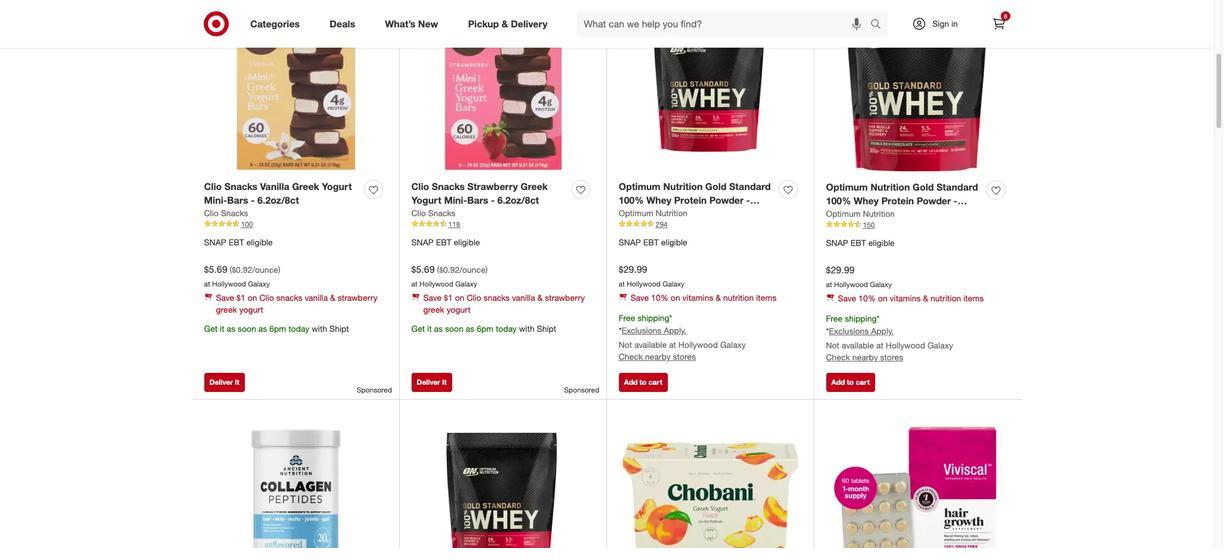 Task type: vqa. For each thing, say whether or not it's contained in the screenshot.
Mini-
yes



Task type: locate. For each thing, give the bounding box(es) containing it.
clio inside the clio snacks vanilla greek yogurt mini-bars - 6.2oz/8ct
[[204, 181, 222, 192]]

mini- inside the clio snacks vanilla greek yogurt mini-bars - 6.2oz/8ct
[[204, 194, 227, 206]]

0 horizontal spatial stores
[[673, 352, 696, 362]]

6.2oz/8ct up 118 link
[[498, 194, 539, 206]]

eligible down 100
[[247, 237, 273, 247]]

optimum nutrition link up '150'
[[826, 208, 895, 220]]

yogurt inside the clio snacks vanilla greek yogurt mini-bars - 6.2oz/8ct
[[322, 181, 352, 192]]

&
[[502, 18, 508, 30], [330, 293, 335, 303], [538, 293, 543, 303], [716, 293, 721, 303], [923, 294, 929, 304]]

0 horizontal spatial to
[[640, 378, 647, 387]]

save for optimum nutrition gold standard 100% whey protein powder - vanilla ice cream - 24oz
[[631, 293, 649, 303]]

6.2oz/8ct
[[258, 194, 299, 206], [498, 194, 539, 206]]

to
[[640, 378, 647, 387], [847, 378, 854, 387]]

2 add from the left
[[832, 378, 845, 387]]

snap ebt eligible for clio snacks vanilla greek yogurt mini-bars - 6.2oz/8ct
[[204, 237, 273, 247]]

snap ebt eligible down 100
[[204, 237, 273, 247]]

nutrition up '150'
[[863, 208, 895, 219]]

nutrition
[[724, 293, 754, 303], [931, 294, 962, 304]]

protein inside optimum nutrition gold standard 100% whey protein powder - double rich chocolate - 24oz
[[882, 195, 914, 207]]

1 ( from the left
[[230, 264, 232, 275]]

add for vanilla
[[624, 378, 638, 387]]

0 horizontal spatial shipt
[[330, 324, 349, 334]]

1 horizontal spatial greek
[[423, 305, 444, 315]]

0 horizontal spatial bars
[[227, 194, 248, 206]]

- inside the clio snacks vanilla greek yogurt mini-bars - 6.2oz/8ct
[[251, 194, 255, 206]]

optimum nutrition gold standard 100% whey protein powder - double rich chocolate - 24oz image
[[826, 0, 1011, 174], [826, 0, 1011, 174]]

optimum nutrition link up 294
[[619, 207, 688, 219]]

check nearby stores button for rich
[[826, 352, 904, 364]]

snap ebt eligible for optimum nutrition gold standard 100% whey protein powder - double rich chocolate - 24oz
[[826, 238, 895, 248]]

eligible
[[247, 237, 273, 247], [454, 237, 480, 247], [661, 237, 688, 247], [869, 238, 895, 248]]

0 horizontal spatial mini-
[[204, 194, 227, 206]]

1 6pm from the left
[[270, 324, 286, 334]]

0 horizontal spatial snacks
[[276, 293, 302, 303]]

- down the strawberry
[[491, 194, 495, 206]]

deliver
[[209, 378, 233, 387], [417, 378, 440, 387]]

powder up 294 link
[[710, 194, 744, 206]]

1 horizontal spatial free
[[826, 314, 843, 324]]

greek up 100 link
[[292, 181, 319, 192]]

greek for vanilla
[[292, 181, 319, 192]]

6.2oz/8ct up 100 link
[[258, 194, 299, 206]]

1 horizontal spatial yogurt
[[447, 305, 471, 315]]

items for optimum nutrition gold standard 100% whey protein powder - vanilla ice cream - 24oz
[[756, 293, 777, 303]]

0 horizontal spatial apply.
[[664, 326, 686, 336]]

0 horizontal spatial vanilla
[[260, 181, 289, 192]]

nutrition inside optimum nutrition gold standard 100% whey protein powder - vanilla ice cream - 24oz
[[663, 181, 703, 192]]

1 horizontal spatial nutrition
[[931, 294, 962, 304]]

whey up ice
[[647, 194, 672, 206]]

1 horizontal spatial mini-
[[444, 194, 467, 206]]

What can we help you find? suggestions appear below search field
[[577, 11, 874, 37]]

yogurt inside clio snacks strawberry greek yogurt mini-bars - 6.2oz/8ct
[[412, 194, 442, 206]]

sponsored for clio snacks vanilla greek yogurt mini-bars - 6.2oz/8ct
[[357, 385, 392, 394]]

vanilla
[[305, 293, 328, 303], [512, 293, 535, 303]]

gold
[[706, 181, 727, 192], [913, 181, 934, 193]]

chocolate
[[884, 208, 931, 220]]

2 6.2oz/8ct from the left
[[498, 194, 539, 206]]

to for double
[[847, 378, 854, 387]]

6.2oz/8ct inside the clio snacks vanilla greek yogurt mini-bars - 6.2oz/8ct
[[258, 194, 299, 206]]

eligible down 118
[[454, 237, 480, 247]]

24oz inside optimum nutrition gold standard 100% whey protein powder - double rich chocolate - 24oz
[[940, 208, 961, 220]]

0 horizontal spatial 6pm
[[270, 324, 286, 334]]

1 save $1 on clio snacks vanilla & strawberry greek yogurt from the left
[[216, 293, 378, 315]]

$29.99 at hollywood galaxy down 294
[[619, 263, 685, 288]]

24oz for chocolate
[[940, 208, 961, 220]]

24oz right cream
[[707, 208, 728, 220]]

1 soon from the left
[[238, 324, 256, 334]]

powder inside optimum nutrition gold standard 100% whey protein powder - double rich chocolate - 24oz
[[917, 195, 951, 207]]

$5.69 ( $0.92 /ounce ) at hollywood galaxy down 118
[[412, 263, 488, 288]]

optimum nutrition up '150'
[[826, 208, 895, 219]]

0 horizontal spatial today
[[289, 324, 310, 334]]

2 strawberry from the left
[[545, 293, 585, 303]]

not for double
[[826, 340, 840, 351]]

ebt down 100
[[229, 237, 244, 247]]

0 horizontal spatial soon
[[238, 324, 256, 334]]

2 get it as soon as 6pm today with shipt from the left
[[412, 324, 557, 334]]

- inside clio snacks strawberry greek yogurt mini-bars - 6.2oz/8ct
[[491, 194, 495, 206]]

0 horizontal spatial add
[[624, 378, 638, 387]]

strawberry for clio snacks strawberry greek yogurt mini-bars - 6.2oz/8ct
[[545, 293, 585, 303]]

0 horizontal spatial free shipping * * exclusions apply. not available at hollywood galaxy check nearby stores
[[619, 313, 746, 362]]

1 horizontal spatial add to cart
[[832, 378, 870, 387]]

eligible down 294
[[661, 237, 688, 247]]

1 $5.69 from the left
[[204, 263, 227, 275]]

sign in link
[[902, 11, 977, 37]]

6.2oz/8ct for vanilla
[[258, 194, 299, 206]]

1 horizontal spatial $29.99
[[826, 264, 855, 276]]

snap ebt eligible
[[204, 237, 273, 247], [412, 237, 480, 247], [619, 237, 688, 247], [826, 238, 895, 248]]

optimum up double
[[826, 181, 868, 193]]

1 get from the left
[[204, 324, 218, 334]]

optimum left rich
[[826, 208, 861, 219]]

with
[[312, 324, 327, 334], [519, 324, 535, 334]]

$1 for clio snacks strawberry greek yogurt mini-bars - 6.2oz/8ct
[[444, 293, 453, 303]]

0 horizontal spatial items
[[756, 293, 777, 303]]

0 horizontal spatial clio snacks
[[204, 208, 248, 218]]

snap ebt eligible for optimum nutrition gold standard 100% whey protein powder - vanilla ice cream - 24oz
[[619, 237, 688, 247]]

1 add to cart button from the left
[[619, 373, 668, 392]]

1 horizontal spatial clio snacks
[[412, 208, 456, 218]]

powder inside optimum nutrition gold standard 100% whey protein powder - vanilla ice cream - 24oz
[[710, 194, 744, 206]]

$0.92 down 118
[[439, 264, 460, 275]]

1 add to cart from the left
[[624, 378, 663, 387]]

1 horizontal spatial 6.2oz/8ct
[[498, 194, 539, 206]]

10%
[[651, 293, 669, 303], [859, 294, 876, 304]]

ancient nutrition unflavored collagen 14 servings peptides powder - 9.8oz image
[[204, 411, 388, 548], [204, 411, 388, 548]]

protein
[[674, 194, 707, 206], [882, 195, 914, 207]]

$5.69
[[204, 263, 227, 275], [412, 263, 435, 275]]

soon for clio snacks strawberry greek yogurt mini-bars - 6.2oz/8ct
[[445, 324, 464, 334]]

ebt down 118
[[436, 237, 452, 247]]

mini-
[[204, 194, 227, 206], [444, 194, 467, 206]]

1 snacks from the left
[[276, 293, 302, 303]]

deliver it for clio snacks vanilla greek yogurt mini-bars - 6.2oz/8ct
[[209, 378, 239, 387]]

1 horizontal spatial 24oz
[[940, 208, 961, 220]]

1 vertical spatial yogurt
[[412, 194, 442, 206]]

hollywood
[[212, 279, 246, 288], [420, 279, 453, 288], [627, 279, 661, 288], [834, 280, 868, 289], [679, 340, 718, 350], [886, 340, 926, 351]]

eligible for optimum nutrition gold standard 100% whey protein powder - vanilla ice cream - 24oz
[[661, 237, 688, 247]]

snap ebt eligible down 118
[[412, 237, 480, 247]]

1 horizontal spatial gold
[[913, 181, 934, 193]]

2 yogurt from the left
[[447, 305, 471, 315]]

greek
[[216, 305, 237, 315], [423, 305, 444, 315]]

2 mini- from the left
[[444, 194, 467, 206]]

cart
[[649, 378, 663, 387], [856, 378, 870, 387]]

strawberry
[[338, 293, 378, 303], [545, 293, 585, 303]]

/ounce for vanilla
[[252, 264, 278, 275]]

100%
[[619, 194, 644, 206], [826, 195, 851, 207]]

save 10% on vitamins & nutrition items for cream
[[631, 293, 777, 303]]

1 horizontal spatial free shipping * * exclusions apply. not available at hollywood galaxy check nearby stores
[[826, 314, 954, 363]]

1 horizontal spatial bars
[[467, 194, 488, 206]]

1 horizontal spatial /ounce
[[460, 264, 486, 275]]

*
[[670, 313, 673, 323], [877, 314, 880, 324], [619, 326, 622, 336], [826, 326, 829, 336]]

protein for cream
[[674, 194, 707, 206]]

1 get it as soon as 6pm today with shipt from the left
[[204, 324, 349, 334]]

1 horizontal spatial )
[[486, 264, 488, 275]]

on for clio snacks vanilla greek yogurt mini-bars - 6.2oz/8ct
[[248, 293, 257, 303]]

150
[[863, 220, 875, 229]]

clio snacks up 118
[[412, 208, 456, 218]]

1 horizontal spatial available
[[842, 340, 874, 351]]

1 6.2oz/8ct from the left
[[258, 194, 299, 206]]

1 horizontal spatial shipping
[[845, 314, 877, 324]]

0 horizontal spatial save 10% on vitamins & nutrition items
[[631, 293, 777, 303]]

vitamins for chocolate
[[890, 294, 921, 304]]

1 vertical spatial vanilla
[[619, 208, 648, 220]]

chobani peach on the bottom nonfat greek yogurt - 4ct/5.3oz cups image
[[619, 411, 803, 548], [619, 411, 803, 548]]

free for double
[[826, 314, 843, 324]]

1 horizontal spatial soon
[[445, 324, 464, 334]]

0 horizontal spatial gold
[[706, 181, 727, 192]]

) down 118 link
[[486, 264, 488, 275]]

1 vanilla from the left
[[305, 293, 328, 303]]

1 horizontal spatial save 10% on vitamins & nutrition items
[[838, 294, 984, 304]]

294 link
[[619, 219, 803, 230]]

$1 for clio snacks vanilla greek yogurt mini-bars - 6.2oz/8ct
[[237, 293, 245, 303]]

2 $1 from the left
[[444, 293, 453, 303]]

add to cart button
[[619, 373, 668, 392], [826, 373, 875, 392]]

1 horizontal spatial save $1 on clio snacks vanilla & strawberry greek yogurt
[[423, 293, 585, 315]]

clio for clio snacks strawberry greek yogurt mini-bars - 6.2oz/8ct link
[[412, 181, 429, 192]]

1 deliver it from the left
[[209, 378, 239, 387]]

2 with from the left
[[519, 324, 535, 334]]

1 to from the left
[[640, 378, 647, 387]]

0 horizontal spatial greek
[[292, 181, 319, 192]]

add
[[624, 378, 638, 387], [832, 378, 845, 387]]

0 horizontal spatial protein
[[674, 194, 707, 206]]

nearby
[[645, 352, 671, 362], [853, 352, 878, 363]]

0 horizontal spatial $0.92
[[232, 264, 252, 275]]

0 horizontal spatial deliver
[[209, 378, 233, 387]]

1 as from the left
[[227, 324, 235, 334]]

bars inside the clio snacks vanilla greek yogurt mini-bars - 6.2oz/8ct
[[227, 194, 248, 206]]

0 horizontal spatial optimum nutrition link
[[619, 207, 688, 219]]

optimum nutrition gold standard 100% whey protein powder - strawberries & cream - 24oz image
[[412, 411, 595, 548], [412, 411, 595, 548]]

deliver for clio snacks vanilla greek yogurt mini-bars - 6.2oz/8ct
[[209, 378, 233, 387]]

- up 100
[[251, 194, 255, 206]]

2 vanilla from the left
[[512, 293, 535, 303]]

stores for chocolate
[[881, 352, 904, 363]]

1 horizontal spatial clio snacks link
[[412, 207, 456, 219]]

2 snacks from the left
[[484, 293, 510, 303]]

add to cart button for double
[[826, 373, 875, 392]]

0 horizontal spatial /ounce
[[252, 264, 278, 275]]

bars up 100
[[227, 194, 248, 206]]

1 horizontal spatial check nearby stores button
[[826, 352, 904, 364]]

$0.92 for clio snacks vanilla greek yogurt mini-bars - 6.2oz/8ct
[[232, 264, 252, 275]]

standard inside optimum nutrition gold standard 100% whey protein powder - vanilla ice cream - 24oz
[[729, 181, 771, 192]]

yogurt
[[322, 181, 352, 192], [412, 194, 442, 206]]

add to cart
[[624, 378, 663, 387], [832, 378, 870, 387]]

100% for double
[[826, 195, 851, 207]]

118
[[448, 220, 460, 229]]

0 horizontal spatial optimum nutrition
[[619, 208, 688, 218]]

2 /ounce from the left
[[460, 264, 486, 275]]

deliver it button
[[204, 373, 245, 392], [412, 373, 452, 392]]

/ounce
[[252, 264, 278, 275], [460, 264, 486, 275]]

1 cart from the left
[[649, 378, 663, 387]]

optimum up ice
[[619, 181, 661, 192]]

0 horizontal spatial get
[[204, 324, 218, 334]]

optimum nutrition up 294
[[619, 208, 688, 218]]

1 horizontal spatial whey
[[854, 195, 879, 207]]

0 horizontal spatial yogurt
[[239, 305, 263, 315]]

clio inside clio snacks strawberry greek yogurt mini-bars - 6.2oz/8ct
[[412, 181, 429, 192]]

24oz
[[707, 208, 728, 220], [940, 208, 961, 220]]

sponsored
[[357, 385, 392, 394], [564, 385, 600, 394]]

1 $0.92 from the left
[[232, 264, 252, 275]]

standard up 150 link
[[937, 181, 979, 193]]

check for optimum nutrition gold standard 100% whey protein powder - double rich chocolate - 24oz
[[826, 352, 850, 363]]

exclusions for vanilla
[[622, 326, 662, 336]]

clio snacks link for clio snacks strawberry greek yogurt mini-bars - 6.2oz/8ct
[[412, 207, 456, 219]]

save for clio snacks vanilla greek yogurt mini-bars - 6.2oz/8ct
[[216, 293, 234, 303]]

free
[[619, 313, 635, 323], [826, 314, 843, 324]]

snap ebt eligible for clio snacks strawberry greek yogurt mini-bars - 6.2oz/8ct
[[412, 237, 480, 247]]

0 horizontal spatial cart
[[649, 378, 663, 387]]

items
[[756, 293, 777, 303], [964, 294, 984, 304]]

294
[[656, 220, 668, 229]]

pickup & delivery link
[[458, 11, 563, 37]]

deals link
[[320, 11, 370, 37]]

standard inside optimum nutrition gold standard 100% whey protein powder - double rich chocolate - 24oz
[[937, 181, 979, 193]]

0 horizontal spatial 24oz
[[707, 208, 728, 220]]

clio snacks strawberry greek yogurt mini-bars - 6.2oz/8ct link
[[412, 180, 567, 207]]

0 vertical spatial vanilla
[[260, 181, 289, 192]]

1 horizontal spatial cart
[[856, 378, 870, 387]]

whey inside optimum nutrition gold standard 100% whey protein powder - double rich chocolate - 24oz
[[854, 195, 879, 207]]

2 save $1 on clio snacks vanilla & strawberry greek yogurt from the left
[[423, 293, 585, 315]]

snap ebt eligible down 294
[[619, 237, 688, 247]]

gold up 294 link
[[706, 181, 727, 192]]

ebt down '150'
[[851, 238, 866, 248]]

optimum nutrition
[[619, 208, 688, 218], [826, 208, 895, 219]]

1 horizontal spatial $0.92
[[439, 264, 460, 275]]

ebt for clio snacks strawberry greek yogurt mini-bars - 6.2oz/8ct
[[436, 237, 452, 247]]

0 horizontal spatial save $1 on clio snacks vanilla & strawberry greek yogurt
[[216, 293, 378, 315]]

0 horizontal spatial deliver it
[[209, 378, 239, 387]]

0 horizontal spatial $5.69 ( $0.92 /ounce ) at hollywood galaxy
[[204, 263, 281, 288]]

0 horizontal spatial sponsored
[[357, 385, 392, 394]]

1 horizontal spatial exclusions apply. link
[[829, 326, 894, 336]]

1 horizontal spatial exclusions
[[829, 326, 869, 336]]

0 horizontal spatial available
[[635, 340, 667, 350]]

clio snacks link
[[204, 207, 248, 219], [412, 207, 456, 219]]

galaxy
[[248, 279, 270, 288], [455, 279, 477, 288], [663, 279, 685, 288], [870, 280, 892, 289], [721, 340, 746, 350], [928, 340, 954, 351]]

add to cart for double
[[832, 378, 870, 387]]

vanilla for clio snacks vanilla greek yogurt mini-bars - 6.2oz/8ct
[[305, 293, 328, 303]]

2 get from the left
[[412, 324, 425, 334]]

1 $1 from the left
[[237, 293, 245, 303]]

deliver it
[[209, 378, 239, 387], [417, 378, 447, 387]]

0 horizontal spatial standard
[[729, 181, 771, 192]]

mini- inside clio snacks strawberry greek yogurt mini-bars - 6.2oz/8ct
[[444, 194, 467, 206]]

2 greek from the left
[[521, 181, 548, 192]]

- up 150 link
[[954, 195, 958, 207]]

2 deliver from the left
[[417, 378, 440, 387]]

exclusions apply. link
[[622, 326, 686, 336], [829, 326, 894, 336]]

free shipping * * exclusions apply. not available at hollywood galaxy check nearby stores
[[619, 313, 746, 362], [826, 314, 954, 363]]

nutrition for optimum nutrition link associated with rich
[[863, 208, 895, 219]]

greek inside the clio snacks vanilla greek yogurt mini-bars - 6.2oz/8ct
[[292, 181, 319, 192]]

2 ( from the left
[[437, 264, 439, 275]]

nutrition up chocolate
[[871, 181, 910, 193]]

1 horizontal spatial sponsored
[[564, 385, 600, 394]]

optimum inside optimum nutrition gold standard 100% whey protein powder - vanilla ice cream - 24oz
[[619, 181, 661, 192]]

nutrition for optimum nutrition gold standard 100% whey protein powder - vanilla ice cream - 24oz link
[[663, 181, 703, 192]]

optimum nutrition gold standard 100% whey protein powder - vanilla ice cream - 24oz image
[[619, 0, 803, 173], [619, 0, 803, 173]]

2 clio snacks from the left
[[412, 208, 456, 218]]

ebt
[[229, 237, 244, 247], [436, 237, 452, 247], [644, 237, 659, 247], [851, 238, 866, 248]]

1 ) from the left
[[278, 264, 281, 275]]

on for optimum nutrition gold standard 100% whey protein powder - vanilla ice cream - 24oz
[[671, 293, 680, 303]]

greek
[[292, 181, 319, 192], [521, 181, 548, 192]]

6pm
[[270, 324, 286, 334], [477, 324, 494, 334]]

2 cart from the left
[[856, 378, 870, 387]]

0 horizontal spatial $29.99
[[619, 263, 648, 275]]

1 horizontal spatial powder
[[917, 195, 951, 207]]

100 link
[[204, 219, 388, 230]]

add to cart for vanilla
[[624, 378, 663, 387]]

(
[[230, 264, 232, 275], [437, 264, 439, 275]]

6 link
[[986, 11, 1013, 37]]

vanilla
[[260, 181, 289, 192], [619, 208, 648, 220]]

ebt for optimum nutrition gold standard 100% whey protein powder - double rich chocolate - 24oz
[[851, 238, 866, 248]]

1 horizontal spatial vanilla
[[619, 208, 648, 220]]

pickup
[[468, 18, 499, 30]]

what's
[[385, 18, 416, 30]]

optimum nutrition for ice
[[619, 208, 688, 218]]

0 horizontal spatial free
[[619, 313, 635, 323]]

1 clio snacks from the left
[[204, 208, 248, 218]]

get
[[204, 324, 218, 334], [412, 324, 425, 334]]

1 horizontal spatial 100%
[[826, 195, 851, 207]]

not
[[619, 340, 632, 350], [826, 340, 840, 351]]

1 horizontal spatial $29.99 at hollywood galaxy
[[826, 264, 892, 289]]

0 horizontal spatial deliver it button
[[204, 373, 245, 392]]

2 $5.69 from the left
[[412, 263, 435, 275]]

6.2oz/8ct inside clio snacks strawberry greek yogurt mini-bars - 6.2oz/8ct
[[498, 194, 539, 206]]

powder up 150 link
[[917, 195, 951, 207]]

2 today from the left
[[496, 324, 517, 334]]

bars inside clio snacks strawberry greek yogurt mini-bars - 6.2oz/8ct
[[467, 194, 488, 206]]

yogurt
[[239, 305, 263, 315], [447, 305, 471, 315]]

gold up chocolate
[[913, 181, 934, 193]]

eligible down '150'
[[869, 238, 895, 248]]

2 add to cart from the left
[[832, 378, 870, 387]]

2 shipt from the left
[[537, 324, 557, 334]]

2 ) from the left
[[486, 264, 488, 275]]

stores
[[673, 352, 696, 362], [881, 352, 904, 363]]

1 horizontal spatial today
[[496, 324, 517, 334]]

whey inside optimum nutrition gold standard 100% whey protein powder - vanilla ice cream - 24oz
[[647, 194, 672, 206]]

viviscal women's hair growth supplement - 60ct image
[[826, 411, 1011, 548], [826, 411, 1011, 548]]

0 horizontal spatial $1
[[237, 293, 245, 303]]

protein up chocolate
[[882, 195, 914, 207]]

1 horizontal spatial check
[[826, 352, 850, 363]]

1 deliver from the left
[[209, 378, 233, 387]]

save
[[216, 293, 234, 303], [423, 293, 442, 303], [631, 293, 649, 303], [838, 294, 857, 304]]

vanilla left ice
[[619, 208, 648, 220]]

1 sponsored from the left
[[357, 385, 392, 394]]

vanilla up 100 link
[[260, 181, 289, 192]]

nutrition for 'optimum nutrition gold standard 100% whey protein powder - double rich chocolate - 24oz' link
[[871, 181, 910, 193]]

optimum nutrition gold standard 100% whey protein powder - double rich chocolate - 24oz link
[[826, 181, 983, 220]]

protein inside optimum nutrition gold standard 100% whey protein powder - vanilla ice cream - 24oz
[[674, 194, 707, 206]]

gold inside optimum nutrition gold standard 100% whey protein powder - double rich chocolate - 24oz
[[913, 181, 934, 193]]

$29.99 at hollywood galaxy
[[619, 263, 685, 288], [826, 264, 892, 289]]

2 soon from the left
[[445, 324, 464, 334]]

1 today from the left
[[289, 324, 310, 334]]

nearby for rich
[[853, 352, 878, 363]]

1 bars from the left
[[227, 194, 248, 206]]

greek right the strawberry
[[521, 181, 548, 192]]

greek for clio snacks strawberry greek yogurt mini-bars - 6.2oz/8ct
[[423, 305, 444, 315]]

clio
[[204, 181, 222, 192], [412, 181, 429, 192], [204, 208, 219, 218], [412, 208, 426, 218], [259, 293, 274, 303], [467, 293, 481, 303]]

100% inside optimum nutrition gold standard 100% whey protein powder - vanilla ice cream - 24oz
[[619, 194, 644, 206]]

ebt down 294
[[644, 237, 659, 247]]

$5.69 ( $0.92 /ounce ) at hollywood galaxy down 100
[[204, 263, 281, 288]]

1 with from the left
[[312, 324, 327, 334]]

get it as soon as 6pm today with shipt
[[204, 324, 349, 334], [412, 324, 557, 334]]

1 deliver it button from the left
[[204, 373, 245, 392]]

) down 100 link
[[278, 264, 281, 275]]

1 greek from the left
[[216, 305, 237, 315]]

deliver it button for clio snacks vanilla greek yogurt mini-bars - 6.2oz/8ct
[[204, 373, 245, 392]]

0 horizontal spatial $29.99 at hollywood galaxy
[[619, 263, 685, 288]]

10% for ice
[[651, 293, 669, 303]]

1 yogurt from the left
[[239, 305, 263, 315]]

1 mini- from the left
[[204, 194, 227, 206]]

snacks
[[225, 181, 258, 192], [432, 181, 465, 192], [221, 208, 248, 218], [428, 208, 456, 218]]

1 horizontal spatial optimum nutrition
[[826, 208, 895, 219]]

2 deliver it from the left
[[417, 378, 447, 387]]

protein up cream
[[674, 194, 707, 206]]

vitamins
[[683, 293, 714, 303], [890, 294, 921, 304]]

check
[[619, 352, 643, 362], [826, 352, 850, 363]]

clio snacks link up 118
[[412, 207, 456, 219]]

get for clio snacks vanilla greek yogurt mini-bars - 6.2oz/8ct
[[204, 324, 218, 334]]

snap
[[204, 237, 226, 247], [412, 237, 434, 247], [619, 237, 641, 247], [826, 238, 849, 248]]

2 add to cart button from the left
[[826, 373, 875, 392]]

today
[[289, 324, 310, 334], [496, 324, 517, 334]]

nutrition up cream
[[663, 181, 703, 192]]

1 horizontal spatial 10%
[[859, 294, 876, 304]]

) for strawberry
[[486, 264, 488, 275]]

whey
[[647, 194, 672, 206], [854, 195, 879, 207]]

standard up 294 link
[[729, 181, 771, 192]]

2 $5.69 ( $0.92 /ounce ) at hollywood galaxy from the left
[[412, 263, 488, 288]]

0 horizontal spatial shipping
[[638, 313, 670, 323]]

150 link
[[826, 220, 1011, 230]]

$29.99 at hollywood galaxy down '150'
[[826, 264, 892, 289]]

1 horizontal spatial to
[[847, 378, 854, 387]]

snacks
[[276, 293, 302, 303], [484, 293, 510, 303]]

0 vertical spatial yogurt
[[322, 181, 352, 192]]

1 horizontal spatial not
[[826, 340, 840, 351]]

0 horizontal spatial greek
[[216, 305, 237, 315]]

snacks inside the clio snacks vanilla greek yogurt mini-bars - 6.2oz/8ct
[[225, 181, 258, 192]]

clio snacks vanilla greek yogurt mini-bars - 6.2oz/8ct image
[[204, 0, 388, 173], [204, 0, 388, 173]]

clio snacks up 100
[[204, 208, 248, 218]]

1 greek from the left
[[292, 181, 319, 192]]

1 horizontal spatial nearby
[[853, 352, 878, 363]]

save $1 on clio snacks vanilla & strawberry greek yogurt
[[216, 293, 378, 315], [423, 293, 585, 315]]

0 horizontal spatial yogurt
[[322, 181, 352, 192]]

shipping
[[638, 313, 670, 323], [845, 314, 877, 324]]

greek inside clio snacks strawberry greek yogurt mini-bars - 6.2oz/8ct
[[521, 181, 548, 192]]

- right chocolate
[[934, 208, 937, 220]]

bars down the strawberry
[[467, 194, 488, 206]]

to for vanilla
[[640, 378, 647, 387]]

optimum
[[619, 181, 661, 192], [826, 181, 868, 193], [619, 208, 654, 218], [826, 208, 861, 219]]

at
[[204, 279, 210, 288], [412, 279, 418, 288], [619, 279, 625, 288], [826, 280, 832, 289], [669, 340, 676, 350], [877, 340, 884, 351]]

bars
[[227, 194, 248, 206], [467, 194, 488, 206]]

whey up rich
[[854, 195, 879, 207]]

2 sponsored from the left
[[564, 385, 600, 394]]

0 horizontal spatial vitamins
[[683, 293, 714, 303]]

$0.92 down 100
[[232, 264, 252, 275]]

1 horizontal spatial apply.
[[871, 326, 894, 336]]

strawberry
[[468, 181, 518, 192]]

1 $5.69 ( $0.92 /ounce ) at hollywood galaxy from the left
[[204, 263, 281, 288]]

nutrition inside optimum nutrition gold standard 100% whey protein powder - double rich chocolate - 24oz
[[871, 181, 910, 193]]

clio snacks strawberry greek yogurt mini-bars - 6.2oz/8ct image
[[412, 0, 595, 173], [412, 0, 595, 173]]

check nearby stores button
[[619, 351, 696, 363], [826, 352, 904, 364]]

0 horizontal spatial check nearby stores button
[[619, 351, 696, 363]]

1 add from the left
[[624, 378, 638, 387]]

free shipping * * exclusions apply. not available at hollywood galaxy check nearby stores for cream
[[619, 313, 746, 362]]

gold inside optimum nutrition gold standard 100% whey protein powder - vanilla ice cream - 24oz
[[706, 181, 727, 192]]

mini- for clio snacks strawberry greek yogurt mini-bars - 6.2oz/8ct
[[444, 194, 467, 206]]

clio snacks vanilla greek yogurt mini-bars - 6.2oz/8ct link
[[204, 180, 360, 207]]

$0.92 for clio snacks strawberry greek yogurt mini-bars - 6.2oz/8ct
[[439, 264, 460, 275]]

2 to from the left
[[847, 378, 854, 387]]

1 horizontal spatial get
[[412, 324, 425, 334]]

1 horizontal spatial greek
[[521, 181, 548, 192]]

shipt for clio snacks strawberry greek yogurt mini-bars - 6.2oz/8ct
[[537, 324, 557, 334]]

2 greek from the left
[[423, 305, 444, 315]]

2 6pm from the left
[[477, 324, 494, 334]]

get for clio snacks strawberry greek yogurt mini-bars - 6.2oz/8ct
[[412, 324, 425, 334]]

2 as from the left
[[259, 324, 267, 334]]

deliver it button for clio snacks strawberry greek yogurt mini-bars - 6.2oz/8ct
[[412, 373, 452, 392]]

1 horizontal spatial snacks
[[484, 293, 510, 303]]

double
[[826, 208, 859, 220]]

optimum nutrition link
[[619, 207, 688, 219], [826, 208, 895, 220]]

0 horizontal spatial whey
[[647, 194, 672, 206]]

mini- for clio snacks vanilla greek yogurt mini-bars - 6.2oz/8ct
[[204, 194, 227, 206]]

2 clio snacks link from the left
[[412, 207, 456, 219]]

powder for chocolate
[[917, 195, 951, 207]]

$5.69 for clio snacks vanilla greek yogurt mini-bars - 6.2oz/8ct
[[204, 263, 227, 275]]

1 clio snacks link from the left
[[204, 207, 248, 219]]

2 $0.92 from the left
[[439, 264, 460, 275]]

1 /ounce from the left
[[252, 264, 278, 275]]

1 strawberry from the left
[[338, 293, 378, 303]]

gold for chocolate
[[913, 181, 934, 193]]

/ounce down 100
[[252, 264, 278, 275]]

clio for clio snacks link corresponding to clio snacks vanilla greek yogurt mini-bars - 6.2oz/8ct
[[204, 208, 219, 218]]

2 bars from the left
[[467, 194, 488, 206]]

1 shipt from the left
[[330, 324, 349, 334]]

100% inside optimum nutrition gold standard 100% whey protein powder - double rich chocolate - 24oz
[[826, 195, 851, 207]]

1 horizontal spatial add to cart button
[[826, 373, 875, 392]]

$29.99
[[619, 263, 648, 275], [826, 264, 855, 276]]

exclusions
[[622, 326, 662, 336], [829, 326, 869, 336]]

24oz right chocolate
[[940, 208, 961, 220]]

nutrition up 294
[[656, 208, 688, 218]]

1 horizontal spatial vitamins
[[890, 294, 921, 304]]

0 horizontal spatial clio snacks link
[[204, 207, 248, 219]]

save $1 on clio snacks vanilla & strawberry greek yogurt for clio snacks strawberry greek yogurt mini-bars - 6.2oz/8ct
[[423, 293, 585, 315]]

save for clio snacks strawberry greek yogurt mini-bars - 6.2oz/8ct
[[423, 293, 442, 303]]

with for clio snacks vanilla greek yogurt mini-bars - 6.2oz/8ct
[[312, 324, 327, 334]]

snap ebt eligible down '150'
[[826, 238, 895, 248]]

snap for clio snacks vanilla greek yogurt mini-bars - 6.2oz/8ct
[[204, 237, 226, 247]]

0 horizontal spatial add to cart
[[624, 378, 663, 387]]

as
[[227, 324, 235, 334], [259, 324, 267, 334], [434, 324, 443, 334], [466, 324, 475, 334]]

0 horizontal spatial with
[[312, 324, 327, 334]]

1 horizontal spatial deliver
[[417, 378, 440, 387]]

soon
[[238, 324, 256, 334], [445, 324, 464, 334]]

/ounce down 118
[[460, 264, 486, 275]]

1 horizontal spatial 6pm
[[477, 324, 494, 334]]

2 deliver it button from the left
[[412, 373, 452, 392]]

24oz inside optimum nutrition gold standard 100% whey protein powder - vanilla ice cream - 24oz
[[707, 208, 728, 220]]

clio snacks link up 100
[[204, 207, 248, 219]]

0 horizontal spatial vanilla
[[305, 293, 328, 303]]



Task type: describe. For each thing, give the bounding box(es) containing it.
optimum nutrition gold standard 100% whey protein powder - vanilla ice cream - 24oz
[[619, 181, 771, 220]]

snap for optimum nutrition gold standard 100% whey protein powder - double rich chocolate - 24oz
[[826, 238, 849, 248]]

exclusions apply. link for ice
[[622, 326, 686, 336]]

snap for clio snacks strawberry greek yogurt mini-bars - 6.2oz/8ct
[[412, 237, 434, 247]]

optimum nutrition link for rich
[[826, 208, 895, 220]]

apply. for chocolate
[[871, 326, 894, 336]]

optimum inside optimum nutrition gold standard 100% whey protein powder - double rich chocolate - 24oz
[[826, 181, 868, 193]]

save for optimum nutrition gold standard 100% whey protein powder - double rich chocolate - 24oz
[[838, 294, 857, 304]]

10% for rich
[[859, 294, 876, 304]]

apply. for cream
[[664, 326, 686, 336]]

yogurt for clio snacks strawberry greek yogurt mini-bars - 6.2oz/8ct
[[447, 305, 471, 315]]

powder for cream
[[710, 194, 744, 206]]

clio snacks for clio snacks strawberry greek yogurt mini-bars - 6.2oz/8ct
[[412, 208, 456, 218]]

free for vanilla
[[619, 313, 635, 323]]

on for optimum nutrition gold standard 100% whey protein powder - double rich chocolate - 24oz
[[878, 294, 888, 304]]

greek for strawberry
[[521, 181, 548, 192]]

yogurt for clio snacks strawberry greek yogurt mini-bars - 6.2oz/8ct
[[412, 194, 442, 206]]

standard for optimum nutrition gold standard 100% whey protein powder - vanilla ice cream - 24oz
[[729, 181, 771, 192]]

3 as from the left
[[434, 324, 443, 334]]

new
[[418, 18, 438, 30]]

bars for vanilla
[[227, 194, 248, 206]]

ebt for clio snacks vanilla greek yogurt mini-bars - 6.2oz/8ct
[[229, 237, 244, 247]]

eligible for clio snacks strawberry greek yogurt mini-bars - 6.2oz/8ct
[[454, 237, 480, 247]]

shipping for rich
[[845, 314, 877, 324]]

optimum nutrition gold standard 100% whey protein powder - double rich chocolate - 24oz
[[826, 181, 979, 220]]

cart for rich
[[856, 378, 870, 387]]

delivery
[[511, 18, 548, 30]]

clio snacks vanilla greek yogurt mini-bars - 6.2oz/8ct
[[204, 181, 352, 206]]

yogurt for clio snacks vanilla greek yogurt mini-bars - 6.2oz/8ct
[[239, 305, 263, 315]]

search button
[[865, 11, 894, 39]]

- right cream
[[700, 208, 704, 220]]

6
[[1004, 13, 1008, 20]]

optimum left cream
[[619, 208, 654, 218]]

pickup & delivery
[[468, 18, 548, 30]]

add for double
[[832, 378, 845, 387]]

snacks for vanilla
[[276, 293, 302, 303]]

available for double
[[842, 340, 874, 351]]

( for clio snacks strawberry greek yogurt mini-bars - 6.2oz/8ct
[[437, 264, 439, 275]]

shipping for ice
[[638, 313, 670, 323]]

search
[[865, 19, 894, 31]]

today for clio snacks vanilla greek yogurt mini-bars - 6.2oz/8ct
[[289, 324, 310, 334]]

snacks for strawberry
[[484, 293, 510, 303]]

yogurt for clio snacks vanilla greek yogurt mini-bars - 6.2oz/8ct
[[322, 181, 352, 192]]

in
[[952, 18, 958, 29]]

nutrition for chocolate
[[931, 294, 962, 304]]

exclusions apply. link for rich
[[829, 326, 894, 336]]

vanilla inside the clio snacks vanilla greek yogurt mini-bars - 6.2oz/8ct
[[260, 181, 289, 192]]

sponsored for clio snacks strawberry greek yogurt mini-bars - 6.2oz/8ct
[[564, 385, 600, 394]]

get it as soon as 6pm today with shipt for vanilla
[[204, 324, 349, 334]]

optimum nutrition gold standard 100% whey protein powder - vanilla ice cream - 24oz link
[[619, 180, 775, 220]]

/ounce for strawberry
[[460, 264, 486, 275]]

optimum nutrition for rich
[[826, 208, 895, 219]]

categories link
[[240, 11, 315, 37]]

rich
[[861, 208, 882, 220]]

protein for chocolate
[[882, 195, 914, 207]]

sign in
[[933, 18, 958, 29]]

100
[[241, 220, 253, 229]]

shipt for clio snacks vanilla greek yogurt mini-bars - 6.2oz/8ct
[[330, 324, 349, 334]]

today for clio snacks strawberry greek yogurt mini-bars - 6.2oz/8ct
[[496, 324, 517, 334]]

nutrition for optimum nutrition link for ice
[[656, 208, 688, 218]]

clio snacks strawberry greek yogurt mini-bars - 6.2oz/8ct
[[412, 181, 548, 206]]

on for clio snacks strawberry greek yogurt mini-bars - 6.2oz/8ct
[[455, 293, 465, 303]]

optimum nutrition link for ice
[[619, 207, 688, 219]]

118 link
[[412, 219, 595, 230]]

100% for vanilla
[[619, 194, 644, 206]]

ebt for optimum nutrition gold standard 100% whey protein powder - vanilla ice cream - 24oz
[[644, 237, 659, 247]]

what's new
[[385, 18, 438, 30]]

greek for clio snacks vanilla greek yogurt mini-bars - 6.2oz/8ct
[[216, 305, 237, 315]]

nutrition for cream
[[724, 293, 754, 303]]

- up 294 link
[[747, 194, 750, 206]]

4 as from the left
[[466, 324, 475, 334]]

snap for optimum nutrition gold standard 100% whey protein powder - vanilla ice cream - 24oz
[[619, 237, 641, 247]]

standard for optimum nutrition gold standard 100% whey protein powder - double rich chocolate - 24oz
[[937, 181, 979, 193]]

( for clio snacks vanilla greek yogurt mini-bars - 6.2oz/8ct
[[230, 264, 232, 275]]

) for vanilla
[[278, 264, 281, 275]]

vanilla inside optimum nutrition gold standard 100% whey protein powder - vanilla ice cream - 24oz
[[619, 208, 648, 220]]

ice
[[651, 208, 665, 220]]

strawberry for clio snacks vanilla greek yogurt mini-bars - 6.2oz/8ct
[[338, 293, 378, 303]]

& inside 'link'
[[502, 18, 508, 30]]

clio snacks for clio snacks vanilla greek yogurt mini-bars - 6.2oz/8ct
[[204, 208, 248, 218]]

categories
[[250, 18, 300, 30]]

what's new link
[[375, 11, 453, 37]]

cart for ice
[[649, 378, 663, 387]]

not for vanilla
[[619, 340, 632, 350]]

deals
[[330, 18, 355, 30]]

clio for the clio snacks vanilla greek yogurt mini-bars - 6.2oz/8ct link
[[204, 181, 222, 192]]

6.2oz/8ct for strawberry
[[498, 194, 539, 206]]

clio for clio snacks link for clio snacks strawberry greek yogurt mini-bars - 6.2oz/8ct
[[412, 208, 426, 218]]

cream
[[667, 208, 697, 220]]

save $1 on clio snacks vanilla & strawberry greek yogurt for clio snacks vanilla greek yogurt mini-bars - 6.2oz/8ct
[[216, 293, 378, 315]]

save 10% on vitamins & nutrition items for chocolate
[[838, 294, 984, 304]]

$29.99 for optimum nutrition gold standard 100% whey protein powder - double rich chocolate - 24oz
[[826, 264, 855, 276]]

snacks inside clio snacks strawberry greek yogurt mini-bars - 6.2oz/8ct
[[432, 181, 465, 192]]

whey for ice
[[647, 194, 672, 206]]

sign
[[933, 18, 949, 29]]

$5.69 ( $0.92 /ounce ) at hollywood galaxy for clio snacks strawberry greek yogurt mini-bars - 6.2oz/8ct
[[412, 263, 488, 288]]

clio snacks link for clio snacks vanilla greek yogurt mini-bars - 6.2oz/8ct
[[204, 207, 248, 219]]

$5.69 for clio snacks strawberry greek yogurt mini-bars - 6.2oz/8ct
[[412, 263, 435, 275]]

$5.69 ( $0.92 /ounce ) at hollywood galaxy for clio snacks vanilla greek yogurt mini-bars - 6.2oz/8ct
[[204, 263, 281, 288]]

$29.99 at hollywood galaxy for rich
[[826, 264, 892, 289]]

bars for strawberry
[[467, 194, 488, 206]]

$29.99 for optimum nutrition gold standard 100% whey protein powder - vanilla ice cream - 24oz
[[619, 263, 648, 275]]

deliver it for clio snacks strawberry greek yogurt mini-bars - 6.2oz/8ct
[[417, 378, 447, 387]]

$29.99 at hollywood galaxy for ice
[[619, 263, 685, 288]]



